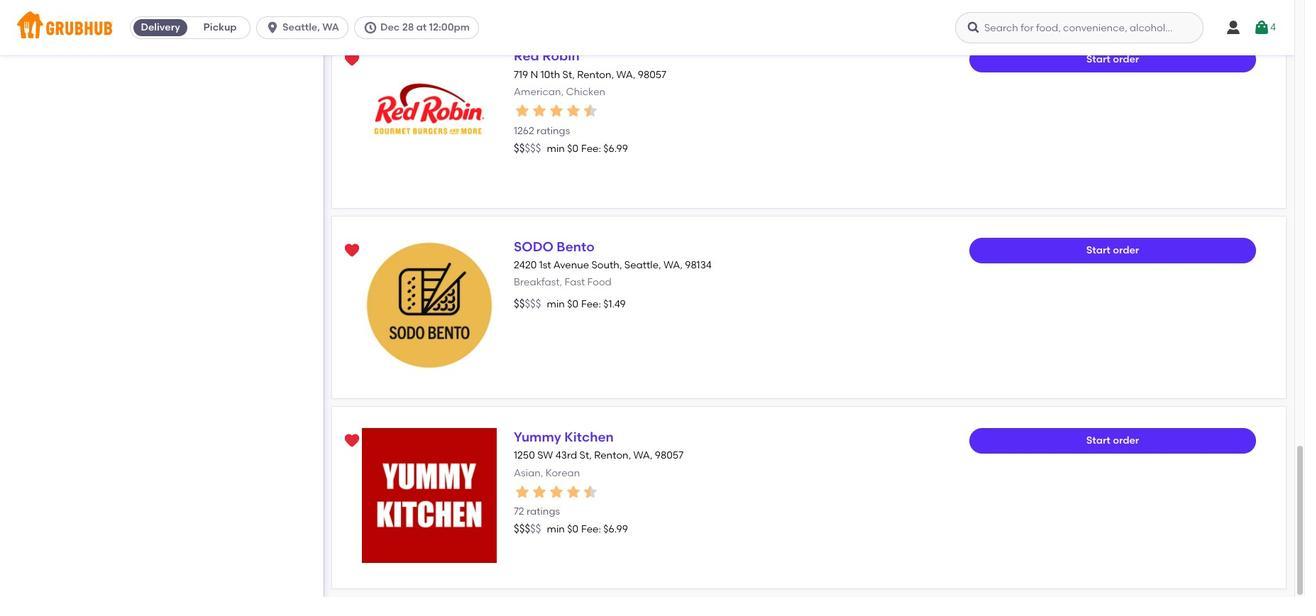 Task type: describe. For each thing, give the bounding box(es) containing it.
98134
[[685, 259, 712, 271]]

st, for robin
[[563, 69, 575, 81]]

min for robin
[[547, 143, 565, 155]]

start order for robin
[[1087, 53, 1140, 66]]

seattle, inside sodo bento 2420 1st avenue south, seattle, wa, 98134 breakfast, fast food
[[625, 259, 662, 271]]

Search for food, convenience, alcohol... search field
[[956, 12, 1204, 43]]

asian,
[[514, 467, 543, 479]]

28
[[402, 21, 414, 33]]

sodo
[[514, 238, 554, 255]]

1st
[[539, 259, 551, 271]]

sw
[[538, 450, 553, 462]]

start for kitchen
[[1087, 434, 1111, 447]]

$0 for robin
[[567, 143, 579, 155]]

seattle, inside seattle, wa "button"
[[283, 21, 320, 33]]

fast
[[565, 276, 585, 288]]

2 order from the top
[[1113, 244, 1140, 256]]

renton, for kitchen
[[594, 450, 631, 462]]

red robin link
[[514, 48, 580, 64]]

breakfast,
[[514, 276, 562, 288]]

american,
[[514, 86, 564, 98]]

fee: for robin
[[582, 143, 601, 155]]

st, for kitchen
[[580, 450, 592, 462]]

saved restaurant button for yummy kitchen
[[339, 428, 365, 454]]

2 $$$$$ from the top
[[514, 297, 541, 310]]

2 fee: from the top
[[582, 298, 601, 310]]

sodo bento 2420 1st avenue south, seattle, wa, 98134 breakfast, fast food
[[514, 238, 712, 288]]

43rd
[[556, 450, 577, 462]]

2 svg image from the left
[[967, 21, 981, 35]]

$$$
[[514, 523, 530, 536]]

red
[[514, 48, 539, 64]]

delivery
[[141, 21, 180, 33]]

at
[[416, 21, 427, 33]]

food
[[588, 276, 612, 288]]

sodo bento logo image
[[362, 238, 497, 373]]

719
[[514, 69, 528, 81]]

2 start from the top
[[1087, 244, 1111, 256]]

svg image for seattle, wa
[[266, 21, 280, 35]]

2 $0 from the top
[[567, 298, 579, 310]]

pickup button
[[190, 16, 250, 39]]

order for kitchen
[[1113, 434, 1140, 447]]

saved restaurant image for red robin
[[344, 51, 361, 69]]

$6.99 for yummy kitchen
[[604, 524, 628, 536]]

start order button for kitchen
[[970, 428, 1257, 454]]

wa, for kitchen
[[634, 450, 653, 462]]

2 start order button from the top
[[970, 238, 1257, 263]]

robin
[[543, 48, 580, 64]]

start order button for robin
[[970, 47, 1257, 73]]

saved restaurant image
[[344, 432, 361, 449]]

red robin 719 n 10th st, renton, wa, 98057 american, chicken
[[514, 48, 667, 98]]

72
[[514, 506, 524, 518]]

dec 28 at 12:00pm button
[[354, 16, 485, 39]]

2 start order from the top
[[1087, 244, 1140, 256]]

12:00pm
[[429, 21, 470, 33]]

1 horizontal spatial svg image
[[1225, 19, 1243, 36]]

min $0 fee: $6.99 for robin
[[547, 143, 628, 155]]

renton, for robin
[[577, 69, 614, 81]]

pickup
[[203, 21, 237, 33]]

yummy
[[514, 429, 561, 445]]

yummy kitchen link
[[514, 429, 614, 445]]



Task type: locate. For each thing, give the bounding box(es) containing it.
1 vertical spatial min
[[547, 298, 565, 310]]

72 ratings
[[514, 506, 560, 518]]

1 vertical spatial fee:
[[582, 298, 601, 310]]

$$ for min $0 fee: $1.49
[[514, 297, 525, 310]]

2 $6.99 from the top
[[604, 524, 628, 536]]

wa, inside sodo bento 2420 1st avenue south, seattle, wa, 98134 breakfast, fast food
[[664, 259, 683, 271]]

renton, inside yummy kitchen 1250 sw 43rd st, renton, wa, 98057 asian, korean
[[594, 450, 631, 462]]

98057
[[638, 69, 667, 81], [655, 450, 684, 462]]

$0
[[567, 143, 579, 155], [567, 298, 579, 310], [567, 524, 579, 536]]

$$ down 1262
[[514, 142, 525, 155]]

2 vertical spatial saved restaurant button
[[339, 428, 365, 454]]

1 vertical spatial $6.99
[[604, 524, 628, 536]]

korean
[[546, 467, 580, 479]]

0 vertical spatial wa,
[[617, 69, 636, 81]]

98057 inside red robin 719 n 10th st, renton, wa, 98057 american, chicken
[[638, 69, 667, 81]]

3 fee: from the top
[[582, 524, 601, 536]]

1 vertical spatial start order button
[[970, 238, 1257, 263]]

st, inside yummy kitchen 1250 sw 43rd st, renton, wa, 98057 asian, korean
[[580, 450, 592, 462]]

2 vertical spatial fee:
[[582, 524, 601, 536]]

0 horizontal spatial svg image
[[364, 21, 378, 35]]

0 vertical spatial saved restaurant image
[[344, 51, 361, 69]]

saved restaurant image
[[344, 51, 361, 69], [344, 242, 361, 259]]

svg image inside seattle, wa "button"
[[266, 21, 280, 35]]

1 vertical spatial saved restaurant button
[[339, 238, 365, 263]]

$0 for kitchen
[[567, 524, 579, 536]]

red robin logo image
[[362, 47, 497, 182]]

$$$$$ down breakfast,
[[514, 297, 541, 310]]

1 vertical spatial ratings
[[527, 506, 560, 518]]

seattle, left wa
[[283, 21, 320, 33]]

$$ down breakfast,
[[514, 297, 525, 310]]

2 $$ from the top
[[514, 297, 525, 310]]

1262 ratings
[[514, 125, 570, 137]]

start for robin
[[1087, 53, 1111, 66]]

0 horizontal spatial seattle,
[[283, 21, 320, 33]]

ratings for red
[[537, 125, 570, 137]]

1 vertical spatial start
[[1087, 244, 1111, 256]]

wa, inside yummy kitchen 1250 sw 43rd st, renton, wa, 98057 asian, korean
[[634, 450, 653, 462]]

$$
[[514, 142, 525, 155], [514, 297, 525, 310]]

yummy kitchen 1250 sw 43rd st, renton, wa, 98057 asian, korean
[[514, 429, 684, 479]]

$0 right $$$
[[567, 524, 579, 536]]

2 min from the top
[[547, 298, 565, 310]]

fee: down chicken
[[582, 143, 601, 155]]

2420
[[514, 259, 537, 271]]

1 horizontal spatial seattle,
[[625, 259, 662, 271]]

svg image
[[1225, 19, 1243, 36], [1254, 19, 1271, 36], [266, 21, 280, 35]]

3 min from the top
[[547, 524, 565, 536]]

2 vertical spatial $0
[[567, 524, 579, 536]]

st,
[[563, 69, 575, 81], [580, 450, 592, 462]]

2 vertical spatial min
[[547, 524, 565, 536]]

4 button
[[1254, 15, 1277, 40]]

3 $0 from the top
[[567, 524, 579, 536]]

1 $0 from the top
[[567, 143, 579, 155]]

0 vertical spatial 98057
[[638, 69, 667, 81]]

0 vertical spatial seattle,
[[283, 21, 320, 33]]

1 vertical spatial start order
[[1087, 244, 1140, 256]]

$$$$$ for red
[[514, 142, 541, 155]]

wa,
[[617, 69, 636, 81], [664, 259, 683, 271], [634, 450, 653, 462]]

min $0 fee: $6.99 for kitchen
[[547, 524, 628, 536]]

1 start order button from the top
[[970, 47, 1257, 73]]

renton, inside red robin 719 n 10th st, renton, wa, 98057 american, chicken
[[577, 69, 614, 81]]

avenue
[[554, 259, 589, 271]]

main navigation navigation
[[0, 0, 1295, 55]]

2 saved restaurant button from the top
[[339, 238, 365, 263]]

4
[[1271, 21, 1277, 33]]

min $0 fee: $1.49
[[547, 298, 626, 310]]

ratings
[[537, 125, 570, 137], [527, 506, 560, 518]]

min down 1262 ratings
[[547, 143, 565, 155]]

3 order from the top
[[1113, 434, 1140, 447]]

98057 for robin
[[638, 69, 667, 81]]

sodo bento link
[[514, 238, 595, 255]]

ratings right 1262
[[537, 125, 570, 137]]

1 horizontal spatial st,
[[580, 450, 592, 462]]

wa, for robin
[[617, 69, 636, 81]]

0 horizontal spatial svg image
[[266, 21, 280, 35]]

2 vertical spatial start order button
[[970, 428, 1257, 454]]

$$$$$ down 1262
[[514, 142, 541, 155]]

1 fee: from the top
[[582, 143, 601, 155]]

3 start order from the top
[[1087, 434, 1140, 447]]

south,
[[592, 259, 622, 271]]

0 vertical spatial $6.99
[[604, 143, 628, 155]]

n
[[531, 69, 538, 81]]

2 vertical spatial wa,
[[634, 450, 653, 462]]

$0 down 1262 ratings
[[567, 143, 579, 155]]

1 $$$$$ from the top
[[514, 142, 541, 155]]

$$ for min $0 fee: $6.99
[[514, 142, 525, 155]]

0 vertical spatial start order
[[1087, 53, 1140, 66]]

2 saved restaurant image from the top
[[344, 242, 361, 259]]

renton,
[[577, 69, 614, 81], [594, 450, 631, 462]]

start order button
[[970, 47, 1257, 73], [970, 238, 1257, 263], [970, 428, 1257, 454]]

0 vertical spatial saved restaurant button
[[339, 47, 365, 73]]

min for kitchen
[[547, 524, 565, 536]]

2 min $0 fee: $6.99 from the top
[[547, 524, 628, 536]]

start
[[1087, 53, 1111, 66], [1087, 244, 1111, 256], [1087, 434, 1111, 447]]

fee: for kitchen
[[582, 524, 601, 536]]

1 vertical spatial seattle,
[[625, 259, 662, 271]]

0 vertical spatial $$
[[514, 142, 525, 155]]

0 vertical spatial order
[[1113, 53, 1140, 66]]

fee:
[[582, 143, 601, 155], [582, 298, 601, 310], [582, 524, 601, 536]]

star icon image
[[514, 102, 531, 119], [531, 102, 548, 119], [548, 102, 565, 119], [565, 102, 582, 119], [582, 102, 599, 119], [582, 102, 599, 119], [514, 483, 531, 500], [531, 483, 548, 500], [548, 483, 565, 500], [565, 483, 582, 500], [582, 483, 599, 500], [582, 483, 599, 500]]

1 vertical spatial min $0 fee: $6.99
[[547, 524, 628, 536]]

wa
[[322, 21, 339, 33]]

1 vertical spatial $$$$$
[[514, 297, 541, 310]]

order
[[1113, 53, 1140, 66], [1113, 244, 1140, 256], [1113, 434, 1140, 447]]

wa, for bento
[[664, 259, 683, 271]]

svg image inside 4 button
[[1254, 19, 1271, 36]]

1 vertical spatial st,
[[580, 450, 592, 462]]

min $0 fee: $6.99
[[547, 143, 628, 155], [547, 524, 628, 536]]

1 saved restaurant button from the top
[[339, 47, 365, 73]]

yummy kitchen logo image
[[362, 428, 497, 563]]

ratings for yummy
[[527, 506, 560, 518]]

1 vertical spatial renton,
[[594, 450, 631, 462]]

2 vertical spatial $$$$$
[[514, 523, 541, 536]]

1 order from the top
[[1113, 53, 1140, 66]]

$1.49
[[604, 298, 626, 310]]

$$$$$ for yummy
[[514, 523, 541, 536]]

$$$$$
[[514, 142, 541, 155], [514, 297, 541, 310], [514, 523, 541, 536]]

dec
[[381, 21, 400, 33]]

2 vertical spatial start order
[[1087, 434, 1140, 447]]

chicken
[[566, 86, 606, 98]]

0 vertical spatial $0
[[567, 143, 579, 155]]

$6.99
[[604, 143, 628, 155], [604, 524, 628, 536]]

1 $$ from the top
[[514, 142, 525, 155]]

wa, inside red robin 719 n 10th st, renton, wa, 98057 american, chicken
[[617, 69, 636, 81]]

start order
[[1087, 53, 1140, 66], [1087, 244, 1140, 256], [1087, 434, 1140, 447]]

0 vertical spatial start
[[1087, 53, 1111, 66]]

1 min $0 fee: $6.99 from the top
[[547, 143, 628, 155]]

3 start from the top
[[1087, 434, 1111, 447]]

1 saved restaurant image from the top
[[344, 51, 361, 69]]

1 svg image from the left
[[364, 21, 378, 35]]

min $0 fee: $6.99 down 1262 ratings
[[547, 143, 628, 155]]

1 min from the top
[[547, 143, 565, 155]]

kitchen
[[565, 429, 614, 445]]

3 saved restaurant button from the top
[[339, 428, 365, 454]]

1 start order from the top
[[1087, 53, 1140, 66]]

min $0 fee: $6.99 down 72 ratings
[[547, 524, 628, 536]]

2 vertical spatial order
[[1113, 434, 1140, 447]]

0 vertical spatial min
[[547, 143, 565, 155]]

seattle,
[[283, 21, 320, 33], [625, 259, 662, 271]]

renton, up chicken
[[577, 69, 614, 81]]

svg image
[[364, 21, 378, 35], [967, 21, 981, 35]]

1 vertical spatial saved restaurant image
[[344, 242, 361, 259]]

0 vertical spatial ratings
[[537, 125, 570, 137]]

fee: down food
[[582, 298, 601, 310]]

2 vertical spatial start
[[1087, 434, 1111, 447]]

1 start from the top
[[1087, 53, 1111, 66]]

0 horizontal spatial st,
[[563, 69, 575, 81]]

min
[[547, 143, 565, 155], [547, 298, 565, 310], [547, 524, 565, 536]]

svg image inside dec 28 at 12:00pm button
[[364, 21, 378, 35]]

svg image for 4
[[1254, 19, 1271, 36]]

98057 for kitchen
[[655, 450, 684, 462]]

1 vertical spatial order
[[1113, 244, 1140, 256]]

dec 28 at 12:00pm
[[381, 21, 470, 33]]

2 horizontal spatial svg image
[[1254, 19, 1271, 36]]

$$$$$ down 72 on the bottom of page
[[514, 523, 541, 536]]

order for robin
[[1113, 53, 1140, 66]]

1 vertical spatial $$
[[514, 297, 525, 310]]

0 vertical spatial st,
[[563, 69, 575, 81]]

saved restaurant button for red robin
[[339, 47, 365, 73]]

delivery button
[[131, 16, 190, 39]]

0 vertical spatial $$$$$
[[514, 142, 541, 155]]

saved restaurant button for sodo bento
[[339, 238, 365, 263]]

1250
[[514, 450, 535, 462]]

0 vertical spatial fee:
[[582, 143, 601, 155]]

saved restaurant image for sodo bento
[[344, 242, 361, 259]]

0 vertical spatial min $0 fee: $6.99
[[547, 143, 628, 155]]

0 vertical spatial start order button
[[970, 47, 1257, 73]]

ratings right 72 on the bottom of page
[[527, 506, 560, 518]]

min down breakfast,
[[547, 298, 565, 310]]

1 vertical spatial 98057
[[655, 450, 684, 462]]

0 vertical spatial renton,
[[577, 69, 614, 81]]

st, down kitchen in the bottom left of the page
[[580, 450, 592, 462]]

1 vertical spatial $0
[[567, 298, 579, 310]]

seattle, right south,
[[625, 259, 662, 271]]

seattle, wa
[[283, 21, 339, 33]]

start order for kitchen
[[1087, 434, 1140, 447]]

$0 down fast
[[567, 298, 579, 310]]

1 horizontal spatial svg image
[[967, 21, 981, 35]]

saved restaurant button
[[339, 47, 365, 73], [339, 238, 365, 263], [339, 428, 365, 454]]

10th
[[541, 69, 560, 81]]

3 start order button from the top
[[970, 428, 1257, 454]]

st, right 10th
[[563, 69, 575, 81]]

1262
[[514, 125, 534, 137]]

seattle, wa button
[[256, 16, 354, 39]]

renton, down kitchen in the bottom left of the page
[[594, 450, 631, 462]]

1 $6.99 from the top
[[604, 143, 628, 155]]

1 vertical spatial wa,
[[664, 259, 683, 271]]

$6.99 for red robin
[[604, 143, 628, 155]]

fee: right $$$
[[582, 524, 601, 536]]

98057 inside yummy kitchen 1250 sw 43rd st, renton, wa, 98057 asian, korean
[[655, 450, 684, 462]]

min down 72 ratings
[[547, 524, 565, 536]]

st, inside red robin 719 n 10th st, renton, wa, 98057 american, chicken
[[563, 69, 575, 81]]

3 $$$$$ from the top
[[514, 523, 541, 536]]

bento
[[557, 238, 595, 255]]



Task type: vqa. For each thing, say whether or not it's contained in the screenshot.
CUSTOM TIP button
no



